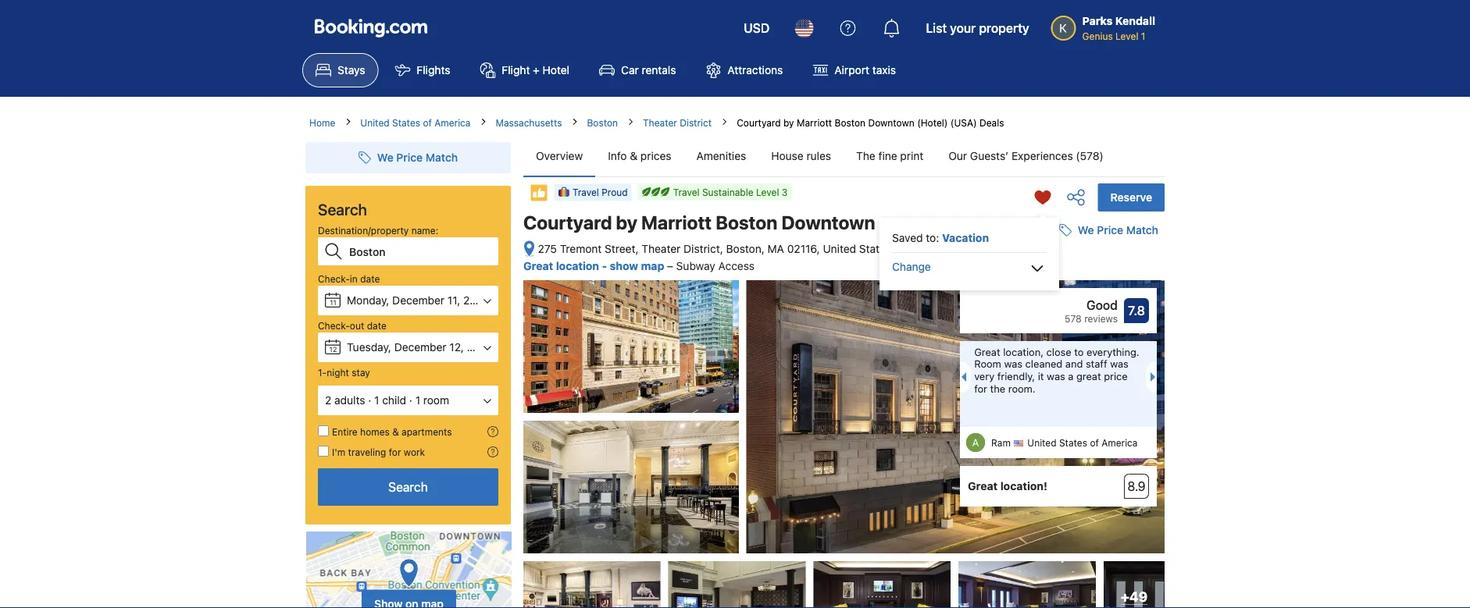Task type: vqa. For each thing, say whether or not it's contained in the screenshot.
the Travel corresponding to Travel Proud
yes



Task type: describe. For each thing, give the bounding box(es) containing it.
theater district
[[643, 117, 712, 128]]

1 horizontal spatial 1
[[416, 394, 420, 407]]

for inside "great location, close to everything. room was cleaned and staff was very friendly, it was a great price for the room."
[[975, 383, 988, 395]]

flights
[[417, 64, 450, 77]]

check-out date
[[318, 320, 387, 331]]

courtyard for courtyard by marriott boston downtown
[[524, 212, 612, 234]]

-
[[602, 260, 607, 273]]

0 horizontal spatial boston
[[587, 117, 618, 128]]

your
[[950, 21, 976, 36]]

check- for out
[[318, 320, 350, 331]]

courtyard by marriott boston downtown (hotel) (usa) deals link
[[737, 117, 1005, 128]]

reserve button
[[1098, 184, 1165, 212]]

boston for courtyard by marriott boston downtown
[[716, 212, 778, 234]]

travel proud
[[573, 187, 628, 198]]

house rules
[[772, 150, 832, 163]]

travel sustainable level 3
[[673, 187, 788, 198]]

great inside 275 tremont street, theater district, boston, ma 02116, united states of america – great location - show map – subway access
[[524, 260, 553, 273]]

proud
[[602, 187, 628, 198]]

attractions link
[[693, 53, 797, 88]]

airport
[[835, 64, 870, 77]]

overview link
[[524, 136, 596, 177]]

+49
[[1121, 589, 1148, 605]]

to:
[[926, 232, 940, 245]]

fine
[[879, 150, 898, 163]]

saved
[[892, 232, 923, 245]]

1 horizontal spatial we price match button
[[1053, 217, 1165, 245]]

+49 photos link
[[1104, 562, 1165, 609]]

great
[[1077, 371, 1102, 382]]

if you select this option, we'll show you popular business travel features like breakfast, wifi and free parking. image
[[488, 447, 499, 458]]

boston for courtyard by marriott boston downtown (hotel) (usa) deals
[[835, 117, 866, 128]]

change button
[[892, 259, 1047, 278]]

states inside 275 tremont street, theater district, boston, ma 02116, united states of america – great location - show map – subway access
[[860, 243, 892, 256]]

0 horizontal spatial states
[[392, 117, 420, 128]]

12
[[329, 345, 337, 354]]

house
[[772, 150, 804, 163]]

1 inside parks kendall genius level 1
[[1142, 30, 1146, 41]]

12,
[[450, 341, 464, 354]]

1-
[[318, 367, 327, 378]]

0 vertical spatial of
[[423, 117, 432, 128]]

scored 8.9 element
[[1125, 474, 1150, 499]]

guests'
[[970, 150, 1009, 163]]

entire homes & apartments
[[332, 427, 452, 438]]

your account menu parks kendall genius level 1 element
[[1052, 7, 1162, 43]]

parks kendall genius level 1
[[1083, 14, 1156, 41]]

airport taxis
[[835, 64, 896, 77]]

out
[[350, 320, 364, 331]]

car
[[621, 64, 639, 77]]

vacation
[[942, 232, 989, 245]]

december for monday,
[[392, 294, 445, 307]]

(578)
[[1076, 150, 1104, 163]]

0 vertical spatial search
[[318, 200, 367, 218]]

experiences
[[1012, 150, 1073, 163]]

2023 for tuesday, december 12, 2023
[[467, 341, 494, 354]]

275 tremont street, theater district, boston, ma 02116, united states of america – great location - show map – subway access
[[524, 243, 958, 273]]

the
[[857, 150, 876, 163]]

date for check-in date
[[360, 274, 380, 284]]

car rentals
[[621, 64, 676, 77]]

attractions
[[728, 64, 783, 77]]

access
[[719, 260, 755, 273]]

to
[[1075, 346, 1084, 358]]

traveling
[[348, 447, 386, 458]]

0 horizontal spatial was
[[1005, 358, 1023, 370]]

usd
[[744, 21, 770, 36]]

great location - show map button
[[524, 260, 667, 273]]

child
[[382, 394, 406, 407]]

02116,
[[788, 243, 820, 256]]

prices
[[641, 150, 672, 163]]

overview
[[536, 150, 583, 163]]

price inside search section
[[397, 151, 423, 164]]

tuesday,
[[347, 341, 391, 354]]

tuesday, december 12, 2023
[[347, 341, 494, 354]]

flight + hotel
[[502, 64, 570, 77]]

location,
[[1004, 346, 1044, 358]]

marriott for courtyard by marriott boston downtown
[[642, 212, 712, 234]]

destination/property
[[318, 225, 409, 236]]

1 vertical spatial united states of america
[[1028, 438, 1138, 449]]

search section
[[299, 130, 517, 609]]

578
[[1065, 313, 1082, 324]]

our guests' experiences (578)
[[949, 150, 1104, 163]]

2 vertical spatial america
[[1102, 438, 1138, 449]]

theater inside 275 tremont street, theater district, boston, ma 02116, united states of america – great location - show map – subway access
[[642, 243, 681, 256]]

info
[[608, 150, 627, 163]]

by for courtyard by marriott boston downtown
[[616, 212, 638, 234]]

1 horizontal spatial match
[[1127, 224, 1159, 237]]

kendall
[[1116, 14, 1156, 27]]

0 horizontal spatial united
[[360, 117, 390, 128]]

for inside search section
[[389, 447, 401, 458]]

hotel
[[543, 64, 570, 77]]

1 horizontal spatial price
[[1097, 224, 1124, 237]]

8.9
[[1128, 480, 1146, 494]]

amenities link
[[684, 136, 759, 177]]

2 horizontal spatial united
[[1028, 438, 1057, 449]]

night
[[327, 367, 349, 378]]

print
[[901, 150, 924, 163]]

map
[[641, 260, 665, 273]]

scored 7.8 element
[[1125, 299, 1150, 324]]

car rentals link
[[586, 53, 690, 88]]

we for the right 'we price match' dropdown button
[[1078, 224, 1095, 237]]

room
[[975, 358, 1002, 370]]

11
[[330, 299, 337, 307]]

monday, december 11, 2023
[[347, 294, 490, 307]]

in
[[350, 274, 358, 284]]

very
[[975, 371, 995, 382]]

room.
[[1009, 383, 1036, 395]]

ram
[[992, 438, 1011, 449]]

we price match for the right 'we price match' dropdown button
[[1078, 224, 1159, 237]]

check- for in
[[318, 274, 350, 284]]

search inside button
[[389, 480, 428, 495]]

property
[[979, 21, 1030, 36]]

click to open map view image
[[524, 240, 535, 258]]

courtyard by marriott boston downtown
[[524, 212, 876, 234]]

our
[[949, 150, 968, 163]]



Task type: locate. For each thing, give the bounding box(es) containing it.
boston up the
[[835, 117, 866, 128]]

united right ram at the right of the page
[[1028, 438, 1057, 449]]

reviews
[[1085, 313, 1118, 324]]

price
[[1104, 371, 1128, 382]]

2023 right 12,
[[467, 341, 494, 354]]

0 horizontal spatial america
[[435, 117, 471, 128]]

1 left 'child'
[[374, 394, 379, 407]]

0 vertical spatial match
[[426, 151, 458, 164]]

list
[[926, 21, 947, 36]]

house rules link
[[759, 136, 844, 177]]

of up change
[[895, 243, 905, 256]]

if you select this option, we'll show you popular business travel features like breakfast, wifi and free parking. image
[[488, 447, 499, 458]]

we inside search section
[[377, 151, 394, 164]]

0 horizontal spatial we
[[377, 151, 394, 164]]

2 vertical spatial of
[[1090, 438, 1099, 449]]

rated good element
[[968, 296, 1118, 315]]

1 horizontal spatial courtyard
[[737, 117, 781, 128]]

1 vertical spatial marriott
[[642, 212, 712, 234]]

275
[[538, 243, 557, 256]]

0 horizontal spatial level
[[756, 187, 779, 198]]

close
[[1047, 346, 1072, 358]]

0 horizontal spatial for
[[389, 447, 401, 458]]

united inside 275 tremont street, theater district, boston, ma 02116, united states of america – great location - show map – subway access
[[823, 243, 857, 256]]

1 horizontal spatial states
[[860, 243, 892, 256]]

for left work
[[389, 447, 401, 458]]

0 horizontal spatial marriott
[[642, 212, 712, 234]]

& inside info & prices link
[[630, 150, 638, 163]]

room
[[423, 394, 449, 407]]

date right in
[[360, 274, 380, 284]]

great
[[524, 260, 553, 273], [975, 346, 1001, 358], [968, 480, 998, 493]]

great for great location!
[[968, 480, 998, 493]]

downtown up the fine print
[[869, 117, 915, 128]]

i'm traveling for work
[[332, 447, 425, 458]]

of down flights link
[[423, 117, 432, 128]]

0 horizontal spatial price
[[397, 151, 423, 164]]

0 horizontal spatial 1
[[374, 394, 379, 407]]

united states of america down flights link
[[360, 117, 471, 128]]

show
[[610, 260, 638, 273]]

date for check-out date
[[367, 320, 387, 331]]

december left 12,
[[394, 341, 447, 354]]

1 vertical spatial of
[[895, 243, 905, 256]]

2023 right 11,
[[463, 294, 490, 307]]

1 horizontal spatial united states of america
[[1028, 438, 1138, 449]]

we'll show you stays where you can have the entire place to yourself image
[[488, 427, 499, 438]]

great location!
[[968, 480, 1048, 493]]

level left 3
[[756, 187, 779, 198]]

1 vertical spatial search
[[389, 480, 428, 495]]

great location, close to everything. room was cleaned and staff was very friendly, it was a great price for the room.
[[975, 346, 1140, 395]]

we price match button
[[352, 144, 464, 172], [1053, 217, 1165, 245]]

1 vertical spatial great
[[975, 346, 1001, 358]]

a
[[1069, 371, 1074, 382]]

check- down 11
[[318, 320, 350, 331]]

the
[[991, 383, 1006, 395]]

monday,
[[347, 294, 389, 307]]

stay
[[352, 367, 370, 378]]

staff
[[1086, 358, 1108, 370]]

the fine print
[[857, 150, 924, 163]]

· right 'child'
[[409, 394, 413, 407]]

next image
[[1151, 373, 1160, 382]]

1 vertical spatial we
[[1078, 224, 1095, 237]]

0 vertical spatial states
[[392, 117, 420, 128]]

we price match
[[377, 151, 458, 164], [1078, 224, 1159, 237]]

0 vertical spatial united states of america
[[360, 117, 471, 128]]

courtyard by marriott boston downtown (hotel) (usa) deals
[[737, 117, 1005, 128]]

0 horizontal spatial of
[[423, 117, 432, 128]]

0 vertical spatial by
[[784, 117, 794, 128]]

0 vertical spatial we price match
[[377, 151, 458, 164]]

of down great
[[1090, 438, 1099, 449]]

match inside search section
[[426, 151, 458, 164]]

1 horizontal spatial travel
[[673, 187, 700, 198]]

1 horizontal spatial was
[[1047, 371, 1066, 382]]

travel for travel proud
[[573, 187, 599, 198]]

2 adults · 1 child · 1 room
[[325, 394, 449, 407]]

0 vertical spatial we
[[377, 151, 394, 164]]

0 vertical spatial 2023
[[463, 294, 490, 307]]

0 vertical spatial check-
[[318, 274, 350, 284]]

travel for travel sustainable level 3
[[673, 187, 700, 198]]

0 vertical spatial december
[[392, 294, 445, 307]]

we
[[377, 151, 394, 164], [1078, 224, 1095, 237]]

1 vertical spatial for
[[389, 447, 401, 458]]

0 vertical spatial theater
[[643, 117, 677, 128]]

great left location!
[[968, 480, 998, 493]]

boston up info
[[587, 117, 618, 128]]

previous image
[[957, 373, 967, 382]]

0 vertical spatial –
[[952, 243, 958, 256]]

– right the map
[[667, 260, 674, 273]]

11,
[[448, 294, 460, 307]]

1 horizontal spatial by
[[784, 117, 794, 128]]

7.8
[[1129, 304, 1145, 319]]

travel up courtyard by marriott boston downtown
[[673, 187, 700, 198]]

check-
[[318, 274, 350, 284], [318, 320, 350, 331]]

parks
[[1083, 14, 1113, 27]]

1 vertical spatial 2023
[[467, 341, 494, 354]]

1 left room
[[416, 394, 420, 407]]

check- up 11
[[318, 274, 350, 284]]

flights link
[[382, 53, 464, 88]]

info & prices
[[608, 150, 672, 163]]

was left a
[[1047, 371, 1066, 382]]

boston
[[587, 117, 618, 128], [835, 117, 866, 128], [716, 212, 778, 234]]

level inside parks kendall genius level 1
[[1116, 30, 1139, 41]]

valign  initial image
[[530, 184, 549, 202]]

& inside search section
[[392, 427, 399, 438]]

0 vertical spatial for
[[975, 383, 988, 395]]

theater district link
[[643, 116, 712, 130]]

1 vertical spatial we price match button
[[1053, 217, 1165, 245]]

december left 11,
[[392, 294, 445, 307]]

1 vertical spatial we price match
[[1078, 224, 1159, 237]]

december for tuesday,
[[394, 341, 447, 354]]

0 vertical spatial great
[[524, 260, 553, 273]]

by up street,
[[616, 212, 638, 234]]

Where are you going? field
[[343, 238, 499, 266]]

0 horizontal spatial we price match button
[[352, 144, 464, 172]]

0 horizontal spatial by
[[616, 212, 638, 234]]

1 vertical spatial by
[[616, 212, 638, 234]]

match down reserve button
[[1127, 224, 1159, 237]]

great up room
[[975, 346, 1001, 358]]

home link
[[309, 116, 335, 130]]

courtyard for courtyard by marriott boston downtown (hotel) (usa) deals
[[737, 117, 781, 128]]

0 vertical spatial america
[[435, 117, 471, 128]]

1 horizontal spatial boston
[[716, 212, 778, 234]]

work
[[404, 447, 425, 458]]

states left saved on the top right of page
[[860, 243, 892, 256]]

airport taxis link
[[800, 53, 910, 88]]

genius
[[1083, 30, 1113, 41]]

stays link
[[302, 53, 379, 88]]

states down a
[[1060, 438, 1088, 449]]

united states of america
[[360, 117, 471, 128], [1028, 438, 1138, 449]]

1 travel from the left
[[673, 187, 700, 198]]

vacation link
[[942, 232, 989, 245]]

1 vertical spatial america
[[908, 243, 949, 256]]

deals
[[980, 117, 1005, 128]]

we price match button inside search section
[[352, 144, 464, 172]]

courtyard
[[737, 117, 781, 128], [524, 212, 612, 234]]

1 down kendall
[[1142, 30, 1146, 41]]

1 vertical spatial check-
[[318, 320, 350, 331]]

we down the (578)
[[1078, 224, 1095, 237]]

·
[[368, 394, 371, 407], [409, 394, 413, 407]]

homes
[[360, 427, 390, 438]]

ma
[[768, 243, 785, 256]]

1 horizontal spatial america
[[908, 243, 949, 256]]

downtown up 02116,
[[782, 212, 876, 234]]

0 vertical spatial we price match button
[[352, 144, 464, 172]]

by for courtyard by marriott boston downtown (hotel) (usa) deals
[[784, 117, 794, 128]]

2 travel from the left
[[573, 187, 599, 198]]

2023 for monday, december 11, 2023
[[463, 294, 490, 307]]

0 vertical spatial level
[[1116, 30, 1139, 41]]

2 horizontal spatial was
[[1111, 358, 1129, 370]]

0 horizontal spatial &
[[392, 427, 399, 438]]

downtown for courtyard by marriott boston downtown
[[782, 212, 876, 234]]

level down kendall
[[1116, 30, 1139, 41]]

we for 'we price match' dropdown button inside search section
[[377, 151, 394, 164]]

for
[[975, 383, 988, 395], [389, 447, 401, 458]]

location!
[[1001, 480, 1048, 493]]

marriott up rules
[[797, 117, 832, 128]]

reserve
[[1111, 191, 1153, 204]]

downtown for courtyard by marriott boston downtown (hotel) (usa) deals
[[869, 117, 915, 128]]

and
[[1066, 358, 1083, 370]]

1 horizontal spatial of
[[895, 243, 905, 256]]

& right info
[[630, 150, 638, 163]]

& right homes
[[392, 427, 399, 438]]

booking.com image
[[315, 19, 427, 38]]

we price match down united states of america link
[[377, 151, 458, 164]]

usd button
[[735, 9, 779, 47]]

subway
[[676, 260, 716, 273]]

1 vertical spatial –
[[667, 260, 674, 273]]

0 vertical spatial marriott
[[797, 117, 832, 128]]

1 horizontal spatial &
[[630, 150, 638, 163]]

entire
[[332, 427, 358, 438]]

states down flights link
[[392, 117, 420, 128]]

price down united states of america link
[[397, 151, 423, 164]]

– up change button
[[952, 243, 958, 256]]

courtyard up house
[[737, 117, 781, 128]]

massachusetts link
[[496, 116, 562, 130]]

0 horizontal spatial match
[[426, 151, 458, 164]]

1 check- from the top
[[318, 274, 350, 284]]

price down reserve button
[[1097, 224, 1124, 237]]

theater up the prices
[[643, 117, 677, 128]]

taxis
[[873, 64, 896, 77]]

for down very
[[975, 383, 988, 395]]

america down "flights"
[[435, 117, 471, 128]]

2 check- from the top
[[318, 320, 350, 331]]

1 vertical spatial price
[[1097, 224, 1124, 237]]

great inside "great location, close to everything. room was cleaned and staff was very friendly, it was a great price for the room."
[[975, 346, 1001, 358]]

1 vertical spatial courtyard
[[524, 212, 612, 234]]

3
[[782, 187, 788, 198]]

0 vertical spatial date
[[360, 274, 380, 284]]

was up friendly,
[[1005, 358, 1023, 370]]

1 horizontal spatial we
[[1078, 224, 1095, 237]]

we price match down reserve button
[[1078, 224, 1159, 237]]

1 vertical spatial date
[[367, 320, 387, 331]]

we price match for 'we price match' dropdown button inside search section
[[377, 151, 458, 164]]

massachusetts
[[496, 117, 562, 128]]

0 horizontal spatial united states of america
[[360, 117, 471, 128]]

marriott for courtyard by marriott boston downtown (hotel) (usa) deals
[[797, 117, 832, 128]]

travel left proud at the left top
[[573, 187, 599, 198]]

match down united states of america link
[[426, 151, 458, 164]]

1 horizontal spatial level
[[1116, 30, 1139, 41]]

marriott up "district,"
[[642, 212, 712, 234]]

price
[[397, 151, 423, 164], [1097, 224, 1124, 237]]

0 horizontal spatial we price match
[[377, 151, 458, 164]]

united states of america down great
[[1028, 438, 1138, 449]]

america up the scored 8.9 element
[[1102, 438, 1138, 449]]

great for great location, close to everything. room was cleaned and staff was very friendly, it was a great price for the room.
[[975, 346, 1001, 358]]

1 horizontal spatial for
[[975, 383, 988, 395]]

good 578 reviews
[[1065, 298, 1118, 324]]

2 vertical spatial united
[[1028, 438, 1057, 449]]

we down united states of america link
[[377, 151, 394, 164]]

of inside 275 tremont street, theater district, boston, ma 02116, united states of america – great location - show map – subway access
[[895, 243, 905, 256]]

location
[[556, 260, 599, 273]]

0 vertical spatial downtown
[[869, 117, 915, 128]]

date right the out
[[367, 320, 387, 331]]

we price match inside search section
[[377, 151, 458, 164]]

0 vertical spatial united
[[360, 117, 390, 128]]

great down click to open map view icon
[[524, 260, 553, 273]]

2 vertical spatial great
[[968, 480, 998, 493]]

· right adults
[[368, 394, 371, 407]]

date
[[360, 274, 380, 284], [367, 320, 387, 331]]

photos
[[1112, 605, 1157, 609]]

0 horizontal spatial courtyard
[[524, 212, 612, 234]]

courtyard up tremont
[[524, 212, 612, 234]]

0 horizontal spatial ·
[[368, 394, 371, 407]]

1 vertical spatial match
[[1127, 224, 1159, 237]]

1 horizontal spatial –
[[952, 243, 958, 256]]

2 horizontal spatial of
[[1090, 438, 1099, 449]]

states
[[392, 117, 420, 128], [860, 243, 892, 256], [1060, 438, 1088, 449]]

search up destination/property
[[318, 200, 367, 218]]

1 vertical spatial december
[[394, 341, 447, 354]]

by up house
[[784, 117, 794, 128]]

we'll show you stays where you can have the entire place to yourself image
[[488, 427, 499, 438]]

2 vertical spatial states
[[1060, 438, 1088, 449]]

2 · from the left
[[409, 394, 413, 407]]

friendly,
[[998, 371, 1036, 382]]

+
[[533, 64, 540, 77]]

1 vertical spatial states
[[860, 243, 892, 256]]

search down work
[[389, 480, 428, 495]]

december
[[392, 294, 445, 307], [394, 341, 447, 354]]

was up price
[[1111, 358, 1129, 370]]

name:
[[412, 225, 439, 236]]

1 vertical spatial united
[[823, 243, 857, 256]]

boston up boston,
[[716, 212, 778, 234]]

good
[[1087, 298, 1118, 313]]

1 vertical spatial theater
[[642, 243, 681, 256]]

1 horizontal spatial we price match
[[1078, 224, 1159, 237]]

we price match button down reserve button
[[1053, 217, 1165, 245]]

united right home
[[360, 117, 390, 128]]

1-night stay
[[318, 367, 370, 378]]

0 horizontal spatial search
[[318, 200, 367, 218]]

united right 02116,
[[823, 243, 857, 256]]

we price match button down united states of america link
[[352, 144, 464, 172]]

0 horizontal spatial –
[[667, 260, 674, 273]]

america inside 275 tremont street, theater district, boston, ma 02116, united states of america – great location - show map – subway access
[[908, 243, 949, 256]]

america up change
[[908, 243, 949, 256]]

1 vertical spatial downtown
[[782, 212, 876, 234]]

the fine print link
[[844, 136, 936, 177]]

1 · from the left
[[368, 394, 371, 407]]

0 vertical spatial price
[[397, 151, 423, 164]]

flight
[[502, 64, 530, 77]]

united states of america link
[[360, 116, 471, 130]]

1 horizontal spatial search
[[389, 480, 428, 495]]

&
[[630, 150, 638, 163], [392, 427, 399, 438]]

2 horizontal spatial states
[[1060, 438, 1088, 449]]

0 vertical spatial courtyard
[[737, 117, 781, 128]]

theater up the map
[[642, 243, 681, 256]]

america
[[435, 117, 471, 128], [908, 243, 949, 256], [1102, 438, 1138, 449]]

1 vertical spatial &
[[392, 427, 399, 438]]

1 horizontal spatial marriott
[[797, 117, 832, 128]]

1 vertical spatial level
[[756, 187, 779, 198]]



